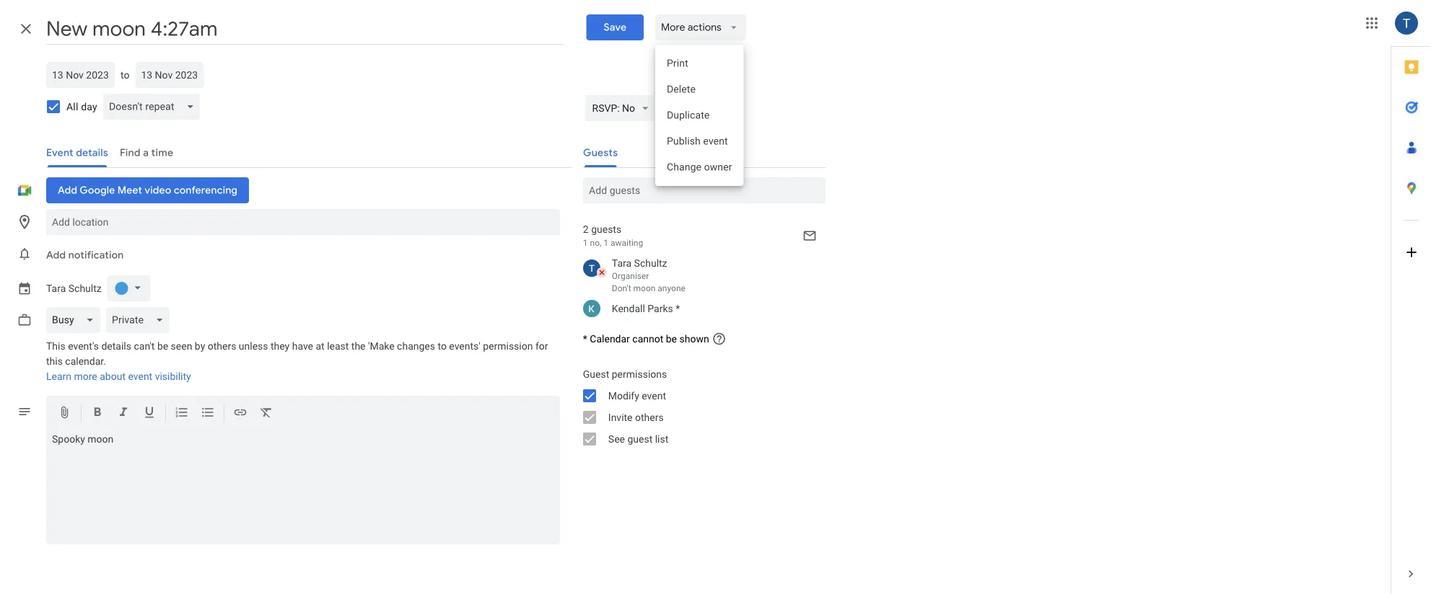 Task type: vqa. For each thing, say whether or not it's contained in the screenshot.
Save button at the left top of page
yes



Task type: locate. For each thing, give the bounding box(es) containing it.
2 guests 1 no, 1 awaiting
[[583, 223, 643, 248]]

event right about
[[128, 371, 152, 383]]

see guest list
[[608, 433, 669, 445]]

events'
[[449, 341, 481, 353]]

about
[[100, 371, 126, 383]]

0 horizontal spatial tara
[[46, 283, 66, 295]]

0 vertical spatial moon
[[633, 284, 656, 294]]

learn more about event visibility link
[[46, 371, 191, 383]]

moon inside text box
[[88, 434, 114, 446]]

the
[[351, 341, 366, 353]]

2 horizontal spatial event
[[703, 135, 728, 147]]

1 vertical spatial others
[[635, 412, 664, 424]]

1 1 from the left
[[583, 238, 588, 248]]

1 left no,
[[583, 238, 588, 248]]

1 horizontal spatial tara
[[612, 257, 632, 269]]

underline image
[[142, 406, 157, 423]]

to left end date text box
[[121, 69, 130, 81]]

change owner
[[667, 161, 732, 173]]

rsvp: no button
[[585, 95, 654, 121]]

learn
[[46, 371, 71, 383]]

at
[[316, 341, 325, 353]]

menu
[[655, 45, 744, 186]]

0 vertical spatial *
[[676, 303, 680, 315]]

list
[[655, 433, 669, 445]]

others inside group
[[635, 412, 664, 424]]

group
[[572, 364, 826, 450]]

others
[[208, 341, 236, 353], [635, 412, 664, 424]]

1 horizontal spatial *
[[676, 303, 680, 315]]

1 vertical spatial schultz
[[68, 283, 102, 295]]

bold image
[[90, 406, 105, 423]]

add
[[46, 249, 66, 262]]

to left events'
[[438, 341, 447, 353]]

Start date text field
[[52, 66, 109, 84]]

more
[[74, 371, 97, 383]]

remove formatting image
[[259, 406, 274, 423]]

this event's details can't be seen by others unless they have at least the 'make changes to events' permission for this calendar. learn more about event visibility
[[46, 341, 548, 383]]

guest permissions
[[583, 368, 667, 380]]

numbered list image
[[175, 406, 189, 423]]

RSVP: No text field
[[592, 95, 635, 121]]

1 vertical spatial to
[[438, 341, 447, 353]]

0 horizontal spatial *
[[583, 333, 587, 345]]

can't
[[134, 341, 155, 353]]

kendall parks *
[[612, 303, 680, 315]]

to
[[121, 69, 130, 81], [438, 341, 447, 353]]

Description text field
[[46, 434, 560, 542]]

rsvp: no
[[592, 102, 635, 114]]

tara up organiser
[[612, 257, 632, 269]]

permissions
[[612, 368, 667, 380]]

spooky moon
[[52, 434, 114, 446]]

1 horizontal spatial be
[[666, 333, 677, 345]]

'make
[[368, 341, 395, 353]]

save button
[[586, 14, 644, 40]]

moon
[[633, 284, 656, 294], [88, 434, 114, 446]]

tara down add
[[46, 283, 66, 295]]

0 vertical spatial tara
[[612, 257, 632, 269]]

1 right no,
[[604, 238, 609, 248]]

tara for tara schultz organiser don't moon anyone
[[612, 257, 632, 269]]

calendar.
[[65, 356, 106, 368]]

0 vertical spatial schultz
[[634, 257, 667, 269]]

spooky
[[52, 434, 85, 446]]

have
[[292, 341, 313, 353]]

1 horizontal spatial event
[[642, 390, 666, 402]]

duplicate
[[667, 109, 710, 121]]

be
[[666, 333, 677, 345], [157, 341, 168, 353]]

others up guest
[[635, 412, 664, 424]]

this
[[46, 341, 65, 353]]

2 vertical spatial event
[[642, 390, 666, 402]]

* left calendar
[[583, 333, 587, 345]]

0 horizontal spatial event
[[128, 371, 152, 383]]

1 horizontal spatial others
[[635, 412, 664, 424]]

be right can't
[[157, 341, 168, 353]]

1 vertical spatial moon
[[88, 434, 114, 446]]

Location text field
[[52, 209, 554, 235]]

visibility
[[155, 371, 191, 383]]

tab list
[[1392, 47, 1431, 554]]

1 horizontal spatial to
[[438, 341, 447, 353]]

event down permissions
[[642, 390, 666, 402]]

schultz inside tara schultz organiser don't moon anyone
[[634, 257, 667, 269]]

tara
[[612, 257, 632, 269], [46, 283, 66, 295]]

print
[[667, 57, 688, 69]]

*
[[676, 303, 680, 315], [583, 333, 587, 345]]

0 horizontal spatial be
[[157, 341, 168, 353]]

publish event
[[667, 135, 728, 147]]

1 vertical spatial tara
[[46, 283, 66, 295]]

for
[[535, 341, 548, 353]]

schultz down add notification button
[[68, 283, 102, 295]]

schultz up organiser
[[634, 257, 667, 269]]

1 horizontal spatial 1
[[604, 238, 609, 248]]

tara inside tara schultz organiser don't moon anyone
[[612, 257, 632, 269]]

anyone
[[658, 284, 686, 294]]

moon down organiser
[[633, 284, 656, 294]]

day
[[81, 101, 97, 113]]

least
[[327, 341, 349, 353]]

be left shown
[[666, 333, 677, 345]]

change
[[667, 161, 702, 173]]

moon down the bold image
[[88, 434, 114, 446]]

schultz
[[634, 257, 667, 269], [68, 283, 102, 295]]

None field
[[103, 94, 206, 120], [46, 307, 106, 333], [106, 307, 175, 333], [103, 94, 206, 120], [46, 307, 106, 333], [106, 307, 175, 333]]

0 vertical spatial to
[[121, 69, 130, 81]]

1 horizontal spatial moon
[[633, 284, 656, 294]]

0 vertical spatial others
[[208, 341, 236, 353]]

add notification
[[46, 249, 124, 262]]

event
[[703, 135, 728, 147], [128, 371, 152, 383], [642, 390, 666, 402]]

changes
[[397, 341, 435, 353]]

0 horizontal spatial others
[[208, 341, 236, 353]]

* calendar cannot be shown
[[583, 333, 709, 345]]

tara schultz organiser don't moon anyone
[[612, 257, 686, 294]]

event inside group
[[642, 390, 666, 402]]

note
[[687, 102, 709, 115]]

1 horizontal spatial schultz
[[634, 257, 667, 269]]

parks
[[648, 303, 673, 315]]

event up owner
[[703, 135, 728, 147]]

rsvp:
[[592, 102, 620, 114]]

0 horizontal spatial 1
[[583, 238, 588, 248]]

1 vertical spatial event
[[128, 371, 152, 383]]

bulleted list image
[[201, 406, 215, 423]]

0 horizontal spatial schultz
[[68, 283, 102, 295]]

1 vertical spatial *
[[583, 333, 587, 345]]

modify
[[608, 390, 639, 402]]

guests invited to this event. tree
[[572, 254, 826, 320]]

1
[[583, 238, 588, 248], [604, 238, 609, 248]]

* right parks
[[676, 303, 680, 315]]

0 horizontal spatial moon
[[88, 434, 114, 446]]

others right by
[[208, 341, 236, 353]]

0 vertical spatial event
[[703, 135, 728, 147]]



Task type: describe. For each thing, give the bounding box(es) containing it.
save
[[604, 21, 626, 34]]

all day
[[66, 101, 97, 113]]

to inside this event's details can't be seen by others unless they have at least the 'make changes to events' permission for this calendar. learn more about event visibility
[[438, 341, 447, 353]]

tara schultz
[[46, 283, 102, 295]]

moon inside tara schultz organiser don't moon anyone
[[633, 284, 656, 294]]

tara for tara schultz
[[46, 283, 66, 295]]

event inside this event's details can't be seen by others unless they have at least the 'make changes to events' permission for this calendar. learn more about event visibility
[[128, 371, 152, 383]]

calendar
[[590, 333, 630, 345]]

guests
[[591, 223, 622, 235]]

End date text field
[[141, 66, 198, 84]]

tara schultz, declined, organiser, don't moon anyone tree item
[[572, 254, 826, 297]]

no
[[622, 102, 635, 114]]

guest
[[583, 368, 609, 380]]

no,
[[590, 238, 602, 248]]

formatting options toolbar
[[46, 396, 560, 431]]

insert link image
[[233, 406, 248, 423]]

Guests text field
[[589, 178, 820, 204]]

group containing guest permissions
[[572, 364, 826, 450]]

add notification button
[[40, 238, 129, 273]]

kendall parks tree item
[[572, 297, 826, 320]]

unless
[[239, 341, 268, 353]]

publish
[[667, 135, 701, 147]]

modify event
[[608, 390, 666, 402]]

more actions arrow_drop_down
[[661, 21, 740, 34]]

0 horizontal spatial to
[[121, 69, 130, 81]]

this
[[46, 356, 63, 368]]

cannot
[[633, 333, 664, 345]]

don't
[[612, 284, 631, 294]]

actions
[[688, 21, 722, 34]]

be inside this event's details can't be seen by others unless they have at least the 'make changes to events' permission for this calendar. learn more about event visibility
[[157, 341, 168, 353]]

edit note button
[[660, 95, 714, 121]]

Title text field
[[46, 13, 563, 45]]

guest
[[628, 433, 653, 445]]

menu containing print
[[655, 45, 744, 186]]

they
[[271, 341, 290, 353]]

event's
[[68, 341, 99, 353]]

2 1 from the left
[[604, 238, 609, 248]]

all
[[66, 101, 78, 113]]

see
[[608, 433, 625, 445]]

organiser
[[612, 271, 649, 281]]

notification
[[68, 249, 124, 262]]

kendall
[[612, 303, 645, 315]]

awaiting
[[611, 238, 643, 248]]

2
[[583, 223, 589, 235]]

arrow_drop_down
[[727, 21, 740, 34]]

others inside this event's details can't be seen by others unless they have at least the 'make changes to events' permission for this calendar. learn more about event visibility
[[208, 341, 236, 353]]

edit
[[666, 102, 684, 115]]

* inside 'kendall parks' tree item
[[676, 303, 680, 315]]

shown
[[680, 333, 709, 345]]

invite others
[[608, 412, 664, 424]]

seen
[[171, 341, 192, 353]]

invite
[[608, 412, 633, 424]]

schultz for tara schultz organiser don't moon anyone
[[634, 257, 667, 269]]

owner
[[704, 161, 732, 173]]

delete
[[667, 83, 696, 95]]

by
[[195, 341, 205, 353]]

schultz for tara schultz
[[68, 283, 102, 295]]

italic image
[[116, 406, 131, 423]]

details
[[101, 341, 131, 353]]

permission
[[483, 341, 533, 353]]

edit note
[[666, 102, 709, 115]]

more
[[661, 21, 685, 34]]

event for modify event
[[642, 390, 666, 402]]

event for publish event
[[703, 135, 728, 147]]



